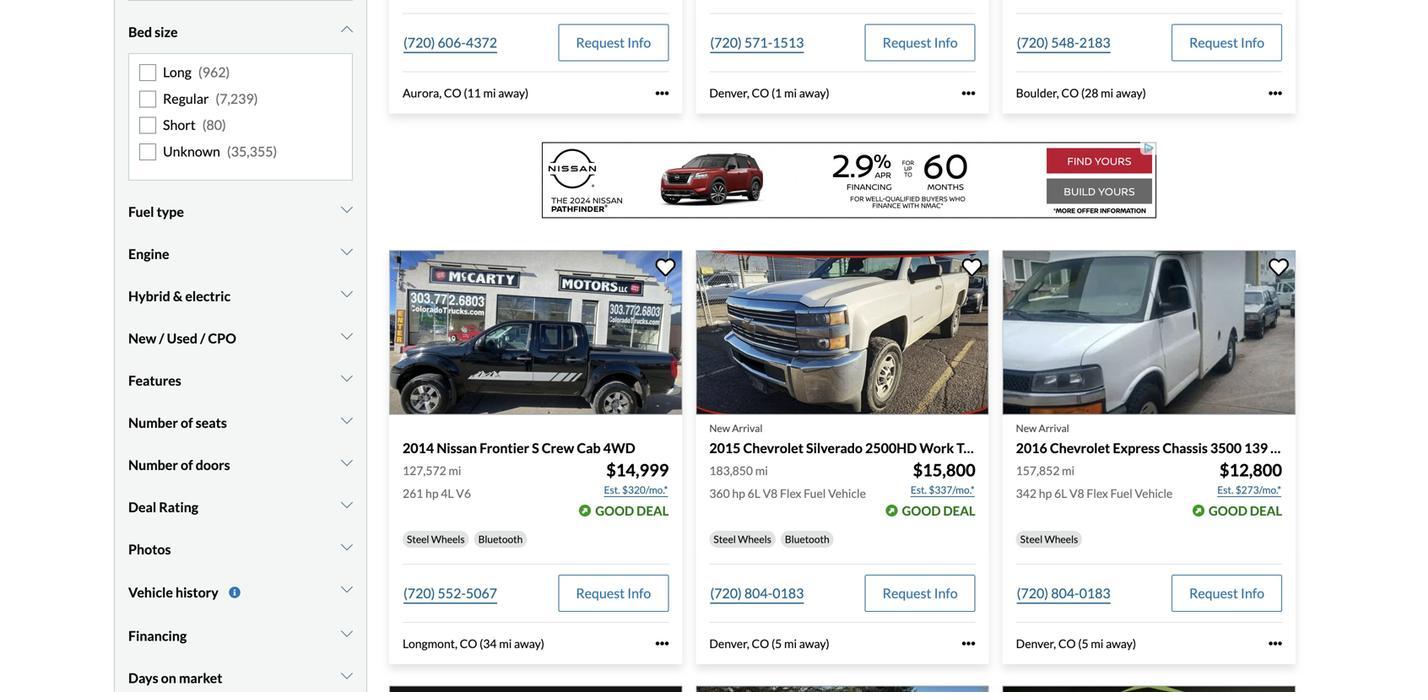 Task type: vqa. For each thing, say whether or not it's contained in the screenshot.
of related to doors
yes



Task type: locate. For each thing, give the bounding box(es) containing it.
2 horizontal spatial deal
[[1251, 503, 1283, 518]]

183,850 mi 360 hp 6l v8 flex fuel vehicle
[[710, 464, 866, 501]]

3 steel wheels from the left
[[1021, 533, 1079, 545]]

1 vertical spatial number
[[128, 457, 178, 473]]

6l inside 157,852 mi 342 hp 6l v8 flex fuel vehicle
[[1055, 486, 1068, 501]]

2 chevron down image from the top
[[341, 456, 353, 470]]

aurora,
[[403, 86, 442, 100]]

6l for $15,800
[[748, 486, 761, 501]]

1 horizontal spatial bluetooth
[[785, 533, 830, 545]]

0 horizontal spatial hp
[[426, 486, 439, 501]]

7 chevron down image from the top
[[341, 498, 353, 512]]

of for doors
[[181, 457, 193, 473]]

chevron down image inside fuel type dropdown button
[[341, 203, 353, 216]]

new left used
[[128, 330, 156, 347]]

request info button for the (720) 548-2183 button
[[1172, 24, 1283, 61]]

mi right 183,850
[[756, 464, 768, 478]]

(720) for $15,800 (720) 804-0183 button
[[711, 585, 742, 602]]

5 chevron down image from the top
[[341, 372, 353, 385]]

1 0183 from the left
[[773, 585, 804, 602]]

0 horizontal spatial bluetooth
[[478, 533, 523, 545]]

mi right (28
[[1101, 86, 1114, 100]]

2 (5 from the left
[[1079, 637, 1089, 651]]

1 steel wheels from the left
[[407, 533, 465, 545]]

steel wheels down 360
[[714, 533, 772, 545]]

0 horizontal spatial new
[[128, 330, 156, 347]]

est. for $14,999
[[604, 484, 621, 496]]

1 est. from the left
[[604, 484, 621, 496]]

of left seats
[[181, 415, 193, 431]]

2 horizontal spatial steel wheels
[[1021, 533, 1079, 545]]

0 horizontal spatial ellipsis h image
[[656, 637, 669, 651]]

on
[[161, 670, 176, 687]]

1 horizontal spatial new
[[710, 422, 730, 435]]

fuel inside 183,850 mi 360 hp 6l v8 flex fuel vehicle
[[804, 486, 826, 501]]

denver,
[[710, 86, 750, 100], [710, 637, 750, 651], [1017, 637, 1057, 651]]

1 of from the top
[[181, 415, 193, 431]]

(5
[[772, 637, 782, 651], [1079, 637, 1089, 651]]

steel down '342'
[[1021, 533, 1043, 545]]

est. inside $12,800 est. $273/mo.*
[[1218, 484, 1234, 496]]

3 good from the left
[[1209, 503, 1248, 518]]

mi up "silver 2021 nissan versa sv fwd sedan front-wheel drive automatic" image
[[1091, 637, 1104, 651]]

chevrolet up 183,850 mi 360 hp 6l v8 flex fuel vehicle
[[744, 440, 804, 457]]

vehicle inside 157,852 mi 342 hp 6l v8 flex fuel vehicle
[[1135, 486, 1173, 501]]

2 steel from the left
[[714, 533, 736, 545]]

1 horizontal spatial denver, co (5 mi away)
[[1017, 637, 1137, 651]]

good down est. $273/mo.* button
[[1209, 503, 1248, 518]]

denver, co (5 mi away) for $15,800
[[710, 637, 830, 651]]

3 deal from the left
[[1251, 503, 1283, 518]]

$15,800
[[913, 460, 976, 480]]

hp inside 157,852 mi 342 hp 6l v8 flex fuel vehicle
[[1039, 486, 1053, 501]]

bluetooth up 5067
[[478, 533, 523, 545]]

/ left cpo
[[200, 330, 205, 347]]

express
[[1113, 440, 1161, 457]]

1 horizontal spatial deal
[[944, 503, 976, 518]]

/ left used
[[159, 330, 164, 347]]

steel
[[407, 533, 429, 545], [714, 533, 736, 545], [1021, 533, 1043, 545]]

photos button
[[128, 529, 353, 571]]

1 horizontal spatial (5
[[1079, 637, 1089, 651]]

vehicle inside dropdown button
[[128, 585, 173, 601]]

1 horizontal spatial hp
[[733, 486, 746, 501]]

number down features
[[128, 415, 178, 431]]

number up 'deal rating'
[[128, 457, 178, 473]]

3 steel from the left
[[1021, 533, 1043, 545]]

hp for $14,999
[[426, 486, 439, 501]]

1 horizontal spatial /
[[200, 330, 205, 347]]

1 hp from the left
[[426, 486, 439, 501]]

0 horizontal spatial fuel
[[128, 203, 154, 220]]

1 horizontal spatial fuel
[[804, 486, 826, 501]]

est. for $15,800
[[911, 484, 927, 496]]

mi inside 127,572 mi 261 hp 4l v6
[[449, 464, 462, 478]]

0 vertical spatial chevron down image
[[341, 203, 353, 216]]

1 horizontal spatial v8
[[1070, 486, 1085, 501]]

1 804- from the left
[[745, 585, 773, 602]]

new inside new arrival 2015 chevrolet silverado 2500hd work truck lb 4wd
[[710, 422, 730, 435]]

mi right 157,852
[[1062, 464, 1075, 478]]

deal down $273/mo.*
[[1251, 503, 1283, 518]]

new for $12,800
[[1017, 422, 1037, 435]]

v8 right '342'
[[1070, 486, 1085, 501]]

new for $15,800
[[710, 422, 730, 435]]

9 chevron down image from the top
[[341, 583, 353, 596]]

work
[[920, 440, 955, 457]]

info for the (720) 548-2183 button request info button
[[1241, 34, 1265, 51]]

v8 right 360
[[763, 486, 778, 501]]

mi down nissan
[[449, 464, 462, 478]]

hp left 4l
[[426, 486, 439, 501]]

2 hp from the left
[[733, 486, 746, 501]]

1 horizontal spatial vehicle
[[829, 486, 866, 501]]

(5 up "silver 2021 nissan versa sv fwd sedan front-wheel drive automatic" image
[[1079, 637, 1089, 651]]

2 horizontal spatial wheels
[[1045, 533, 1079, 545]]

good down est. $320/mo.* button
[[596, 503, 634, 518]]

fuel for $15,800
[[804, 486, 826, 501]]

(720) 804-0183 button for $15,800
[[710, 575, 805, 612]]

vehicle down express
[[1135, 486, 1173, 501]]

1 chevron down image from the top
[[341, 203, 353, 216]]

wheels down 157,852 mi 342 hp 6l v8 flex fuel vehicle
[[1045, 533, 1079, 545]]

0 horizontal spatial (720) 804-0183 button
[[710, 575, 805, 612]]

wheels for $15,800
[[738, 533, 772, 545]]

est. down "$12,800"
[[1218, 484, 1234, 496]]

1 4wd from the left
[[604, 440, 636, 457]]

hp for $12,800
[[1039, 486, 1053, 501]]

1 horizontal spatial (720) 804-0183
[[1017, 585, 1111, 602]]

request for the (720) 548-2183 button request info button
[[1190, 34, 1239, 51]]

0 horizontal spatial steel
[[407, 533, 429, 545]]

0 horizontal spatial good deal
[[596, 503, 669, 518]]

0 horizontal spatial /
[[159, 330, 164, 347]]

co
[[444, 86, 462, 100], [752, 86, 770, 100], [1062, 86, 1079, 100], [460, 637, 477, 651], [752, 637, 770, 651], [1059, 637, 1076, 651]]

flex right 360
[[780, 486, 802, 501]]

0 horizontal spatial v8
[[763, 486, 778, 501]]

chevron down image for features
[[341, 372, 353, 385]]

0 horizontal spatial wheels
[[431, 533, 465, 545]]

away) up "silver 2021 nissan versa sv fwd sedan front-wheel drive automatic" image
[[1106, 637, 1137, 651]]

1 v8 from the left
[[763, 486, 778, 501]]

2 horizontal spatial fuel
[[1111, 486, 1133, 501]]

good deal for $14,999
[[596, 503, 669, 518]]

0 vertical spatial number
[[128, 415, 178, 431]]

est. $337/mo.* button
[[910, 482, 976, 499]]

chevron down image for number of seats
[[341, 414, 353, 427]]

deal rating
[[128, 499, 199, 516]]

2 0183 from the left
[[1080, 585, 1111, 602]]

2 (720) 804-0183 from the left
[[1017, 585, 1111, 602]]

1 good deal from the left
[[596, 503, 669, 518]]

bluetooth
[[478, 533, 523, 545], [785, 533, 830, 545]]

261
[[403, 486, 423, 501]]

new / used / cpo
[[128, 330, 236, 347]]

4372
[[466, 34, 497, 51]]

fuel inside 157,852 mi 342 hp 6l v8 flex fuel vehicle
[[1111, 486, 1133, 501]]

chevron down image inside engine "dropdown button"
[[341, 245, 353, 258]]

2 6l from the left
[[1055, 486, 1068, 501]]

(720)
[[404, 34, 435, 51], [711, 34, 742, 51], [1017, 34, 1049, 51], [404, 585, 435, 602], [711, 585, 742, 602], [1017, 585, 1049, 602]]

1 horizontal spatial 6l
[[1055, 486, 1068, 501]]

new arrival 2015 chevrolet silverado 2500hd work truck lb 4wd
[[710, 422, 1044, 457]]

1 horizontal spatial arrival
[[1039, 422, 1070, 435]]

away) right "(11"
[[498, 86, 529, 100]]

request info
[[576, 34, 651, 51], [883, 34, 958, 51], [1190, 34, 1265, 51], [576, 585, 651, 602], [883, 585, 958, 602], [1190, 585, 1265, 602]]

2 chevrolet from the left
[[1051, 440, 1111, 457]]

342
[[1017, 486, 1037, 501]]

chevron down image for days on market
[[341, 669, 353, 683]]

2 steel wheels from the left
[[714, 533, 772, 545]]

2 chevron down image from the top
[[341, 245, 353, 258]]

3 good deal from the left
[[1209, 503, 1283, 518]]

good deal down est. $320/mo.* button
[[596, 503, 669, 518]]

steel wheels
[[407, 533, 465, 545], [714, 533, 772, 545], [1021, 533, 1079, 545]]

0 horizontal spatial arrival
[[732, 422, 763, 435]]

steel wheels down '342'
[[1021, 533, 1079, 545]]

fuel left "type"
[[128, 203, 154, 220]]

1 good from the left
[[596, 503, 634, 518]]

fuel
[[128, 203, 154, 220], [804, 486, 826, 501], [1111, 486, 1133, 501]]

(720) 804-0183 button
[[710, 575, 805, 612], [1017, 575, 1112, 612]]

denver, for $12,800
[[1017, 637, 1057, 651]]

3500
[[1211, 440, 1242, 457]]

short (80)
[[163, 117, 226, 133]]

chevron down image inside the new / used / cpo dropdown button
[[341, 329, 353, 343]]

flex right '342'
[[1087, 486, 1109, 501]]

request
[[576, 34, 625, 51], [883, 34, 932, 51], [1190, 34, 1239, 51], [576, 585, 625, 602], [883, 585, 932, 602], [1190, 585, 1239, 602]]

3 hp from the left
[[1039, 486, 1053, 501]]

2 horizontal spatial new
[[1017, 422, 1037, 435]]

arrival for $12,800
[[1039, 422, 1070, 435]]

request info button for (720) 552-5067 button
[[559, 575, 669, 612]]

2 horizontal spatial vehicle
[[1135, 486, 1173, 501]]

6l down 183,850
[[748, 486, 761, 501]]

6l down 157,852
[[1055, 486, 1068, 501]]

2 horizontal spatial est.
[[1218, 484, 1234, 496]]

chevrolet inside new arrival 2015 chevrolet silverado 2500hd work truck lb 4wd
[[744, 440, 804, 457]]

2 horizontal spatial good
[[1209, 503, 1248, 518]]

4wd up 157,852
[[1012, 440, 1044, 457]]

1 horizontal spatial est.
[[911, 484, 927, 496]]

139
[[1245, 440, 1268, 457]]

chevron down image inside 'hybrid & electric' dropdown button
[[341, 287, 353, 301]]

chevron down image inside the number of doors dropdown button
[[341, 456, 353, 470]]

804- for $12,800
[[1052, 585, 1080, 602]]

4wd inside new arrival 2015 chevrolet silverado 2500hd work truck lb 4wd
[[1012, 440, 1044, 457]]

new up 2016
[[1017, 422, 1037, 435]]

(720) inside button
[[1017, 34, 1049, 51]]

1 horizontal spatial ellipsis h image
[[963, 87, 976, 100]]

chevrolet inside new arrival 2016 chevrolet express chassis 3500 139 cutaway with 1wt rwd
[[1051, 440, 1111, 457]]

2 804- from the left
[[1052, 585, 1080, 602]]

new
[[128, 330, 156, 347], [710, 422, 730, 435], [1017, 422, 1037, 435]]

flex inside 183,850 mi 360 hp 6l v8 flex fuel vehicle
[[780, 486, 802, 501]]

0 horizontal spatial chevrolet
[[744, 440, 804, 457]]

request info for (720) 571-1513 button request info button
[[883, 34, 958, 51]]

0 horizontal spatial 6l
[[748, 486, 761, 501]]

2 flex from the left
[[1087, 486, 1109, 501]]

chevron down image inside 'bed size' dropdown button
[[341, 23, 353, 36]]

(720) 804-0183
[[711, 585, 804, 602], [1017, 585, 1111, 602]]

1 vertical spatial of
[[181, 457, 193, 473]]

steel down 360
[[714, 533, 736, 545]]

nissan
[[437, 440, 477, 457]]

1 denver, co (5 mi away) from the left
[[710, 637, 830, 651]]

chevron down image inside vehicle history dropdown button
[[341, 583, 353, 596]]

size
[[155, 24, 178, 40]]

of left doors on the bottom left of the page
[[181, 457, 193, 473]]

of
[[181, 415, 193, 431], [181, 457, 193, 473]]

ellipsis h image for longmont, co (34 mi away)
[[656, 637, 669, 651]]

fuel down express
[[1111, 486, 1133, 501]]

est. for $12,800
[[1218, 484, 1234, 496]]

est. down $15,800
[[911, 484, 927, 496]]

0 horizontal spatial flex
[[780, 486, 802, 501]]

6l
[[748, 486, 761, 501], [1055, 486, 1068, 501]]

request info for the (720) 548-2183 button request info button
[[1190, 34, 1265, 51]]

days
[[128, 670, 158, 687]]

1 / from the left
[[159, 330, 164, 347]]

chevrolet up 157,852 mi 342 hp 6l v8 flex fuel vehicle
[[1051, 440, 1111, 457]]

denver, co (5 mi away)
[[710, 637, 830, 651], [1017, 637, 1137, 651]]

good
[[596, 503, 634, 518], [902, 503, 941, 518], [1209, 503, 1248, 518]]

good deal down est. $273/mo.* button
[[1209, 503, 1283, 518]]

ellipsis h image
[[656, 87, 669, 100], [1269, 87, 1283, 100], [963, 637, 976, 651], [1269, 637, 1283, 651]]

bluetooth down 183,850 mi 360 hp 6l v8 flex fuel vehicle
[[785, 533, 830, 545]]

1 chevron down image from the top
[[341, 23, 353, 36]]

arrival inside new arrival 2016 chevrolet express chassis 3500 139 cutaway with 1wt rwd
[[1039, 422, 1070, 435]]

0 horizontal spatial (720) 804-0183
[[711, 585, 804, 602]]

2 arrival from the left
[[1039, 422, 1070, 435]]

1 flex from the left
[[780, 486, 802, 501]]

request for (720) 606-4372 button at top's request info button
[[576, 34, 625, 51]]

new up 2015
[[710, 422, 730, 435]]

1 horizontal spatial 4wd
[[1012, 440, 1044, 457]]

deal down $320/mo.*
[[637, 503, 669, 518]]

(720) 548-2183 button
[[1017, 24, 1112, 61]]

1 horizontal spatial wheels
[[738, 533, 772, 545]]

1wt
[[1357, 440, 1387, 457]]

(720) for (720) 552-5067 button
[[404, 585, 435, 602]]

good down the est. $337/mo.* 'button'
[[902, 503, 941, 518]]

2 est. from the left
[[911, 484, 927, 496]]

1 horizontal spatial 0183
[[1080, 585, 1111, 602]]

of for seats
[[181, 415, 193, 431]]

steel wheels down 4l
[[407, 533, 465, 545]]

(720) for (720) 804-0183 button associated with $12,800
[[1017, 585, 1049, 602]]

2 denver, co (5 mi away) from the left
[[1017, 637, 1137, 651]]

2 bluetooth from the left
[[785, 533, 830, 545]]

rwd
[[1390, 440, 1419, 457]]

mi inside 157,852 mi 342 hp 6l v8 flex fuel vehicle
[[1062, 464, 1075, 478]]

0 horizontal spatial 4wd
[[604, 440, 636, 457]]

white 2016 chevrolet express chassis 3500 139 cutaway with 1wt rwd van rear-wheel drive 6-speed automatic overdrive image
[[1003, 250, 1296, 415]]

request info for request info button associated with (720) 552-5067 button
[[576, 585, 651, 602]]

chevron down image inside "days on market" dropdown button
[[341, 669, 353, 683]]

804-
[[745, 585, 773, 602], [1052, 585, 1080, 602]]

1 horizontal spatial flex
[[1087, 486, 1109, 501]]

est. inside $14,999 est. $320/mo.*
[[604, 484, 621, 496]]

6l inside 183,850 mi 360 hp 6l v8 flex fuel vehicle
[[748, 486, 761, 501]]

with
[[1327, 440, 1355, 457]]

est. down $14,999
[[604, 484, 621, 496]]

1 horizontal spatial steel
[[714, 533, 736, 545]]

regular (7,239)
[[163, 90, 258, 107]]

request for request info button associated with (720) 552-5067 button
[[576, 585, 625, 602]]

flex
[[780, 486, 802, 501], [1087, 486, 1109, 501]]

away)
[[498, 86, 529, 100], [800, 86, 830, 100], [1116, 86, 1147, 100], [514, 637, 545, 651], [800, 637, 830, 651], [1106, 637, 1137, 651]]

6l for $12,800
[[1055, 486, 1068, 501]]

hp right '342'
[[1039, 486, 1053, 501]]

chevron down image
[[341, 203, 353, 216], [341, 456, 353, 470]]

2 good deal from the left
[[902, 503, 976, 518]]

2 horizontal spatial steel
[[1021, 533, 1043, 545]]

bed size
[[128, 24, 178, 40]]

2 / from the left
[[200, 330, 205, 347]]

black 2014 nissan frontier s crew cab 4wd pickup truck four-wheel drive 5-speed automatic image
[[389, 250, 683, 415]]

0 horizontal spatial deal
[[637, 503, 669, 518]]

chevrolet for $15,800
[[744, 440, 804, 457]]

chevron down image inside financing dropdown button
[[341, 627, 353, 641]]

est. inside $15,800 est. $337/mo.*
[[911, 484, 927, 496]]

0 horizontal spatial (5
[[772, 637, 782, 651]]

2 deal from the left
[[944, 503, 976, 518]]

hp right 360
[[733, 486, 746, 501]]

wheels down 183,850 mi 360 hp 6l v8 flex fuel vehicle
[[738, 533, 772, 545]]

1 horizontal spatial good
[[902, 503, 941, 518]]

chevron down image inside features dropdown button
[[341, 372, 353, 385]]

aurora, co (11 mi away)
[[403, 86, 529, 100]]

$12,800 est. $273/mo.*
[[1218, 460, 1283, 496]]

1 horizontal spatial good deal
[[902, 503, 976, 518]]

3 est. from the left
[[1218, 484, 1234, 496]]

flex for $15,800
[[780, 486, 802, 501]]

4 chevron down image from the top
[[341, 329, 353, 343]]

vehicle inside 183,850 mi 360 hp 6l v8 flex fuel vehicle
[[829, 486, 866, 501]]

157,852
[[1017, 464, 1060, 478]]

chevron down image inside the number of seats dropdown button
[[341, 414, 353, 427]]

chevron down image inside deal rating dropdown button
[[341, 498, 353, 512]]

2 good from the left
[[902, 503, 941, 518]]

0 horizontal spatial 804-
[[745, 585, 773, 602]]

6 chevron down image from the top
[[341, 414, 353, 427]]

0 vertical spatial ellipsis h image
[[963, 87, 976, 100]]

1 (720) 804-0183 button from the left
[[710, 575, 805, 612]]

1 vertical spatial chevron down image
[[341, 456, 353, 470]]

new inside new arrival 2016 chevrolet express chassis 3500 139 cutaway with 1wt rwd
[[1017, 422, 1037, 435]]

silverado
[[807, 440, 863, 457]]

10 chevron down image from the top
[[341, 627, 353, 641]]

hp
[[426, 486, 439, 501], [733, 486, 746, 501], [1039, 486, 1053, 501]]

3 wheels from the left
[[1045, 533, 1079, 545]]

arrival
[[732, 422, 763, 435], [1039, 422, 1070, 435]]

vehicle down "silverado"
[[829, 486, 866, 501]]

request for (720) 571-1513 button request info button
[[883, 34, 932, 51]]

denver, co (5 mi away) for $12,800
[[1017, 637, 1137, 651]]

1 6l from the left
[[748, 486, 761, 501]]

hp inside 127,572 mi 261 hp 4l v6
[[426, 486, 439, 501]]

4wd up $14,999
[[604, 440, 636, 457]]

good deal
[[596, 503, 669, 518], [902, 503, 976, 518], [1209, 503, 1283, 518]]

1 number from the top
[[128, 415, 178, 431]]

v8 inside 157,852 mi 342 hp 6l v8 flex fuel vehicle
[[1070, 486, 1085, 501]]

flex inside 157,852 mi 342 hp 6l v8 flex fuel vehicle
[[1087, 486, 1109, 501]]

deal for $15,800
[[944, 503, 976, 518]]

1 (5 from the left
[[772, 637, 782, 651]]

info
[[628, 34, 651, 51], [935, 34, 958, 51], [1241, 34, 1265, 51], [628, 585, 651, 602], [935, 585, 958, 602], [1241, 585, 1265, 602]]

0 horizontal spatial est.
[[604, 484, 621, 496]]

2 v8 from the left
[[1070, 486, 1085, 501]]

arrival inside new arrival 2015 chevrolet silverado 2500hd work truck lb 4wd
[[732, 422, 763, 435]]

11 chevron down image from the top
[[341, 669, 353, 683]]

8 chevron down image from the top
[[341, 540, 353, 554]]

s
[[532, 440, 539, 457]]

ellipsis h image
[[963, 87, 976, 100], [656, 637, 669, 651]]

chevron down image
[[341, 23, 353, 36], [341, 245, 353, 258], [341, 287, 353, 301], [341, 329, 353, 343], [341, 372, 353, 385], [341, 414, 353, 427], [341, 498, 353, 512], [341, 540, 353, 554], [341, 583, 353, 596], [341, 627, 353, 641], [341, 669, 353, 683]]

v8
[[763, 486, 778, 501], [1070, 486, 1085, 501]]

good deal down the est. $337/mo.* 'button'
[[902, 503, 976, 518]]

chevrolet for $12,800
[[1051, 440, 1111, 457]]

1 horizontal spatial steel wheels
[[714, 533, 772, 545]]

3 chevron down image from the top
[[341, 287, 353, 301]]

1 arrival from the left
[[732, 422, 763, 435]]

wheels down 4l
[[431, 533, 465, 545]]

chevrolet
[[744, 440, 804, 457], [1051, 440, 1111, 457]]

chevron down image inside photos dropdown button
[[341, 540, 353, 554]]

short
[[163, 117, 196, 133]]

2 horizontal spatial hp
[[1039, 486, 1053, 501]]

arrival up 2015
[[732, 422, 763, 435]]

4wd
[[604, 440, 636, 457], [1012, 440, 1044, 457]]

(720) for (720) 606-4372 button at top
[[404, 34, 435, 51]]

vehicle down photos
[[128, 585, 173, 601]]

good for $14,999
[[596, 503, 634, 518]]

2 4wd from the left
[[1012, 440, 1044, 457]]

$14,999
[[607, 460, 669, 480]]

(5 up white 2019 ram 1500 classic warlock crew cab 4wd pickup truck four-wheel drive 8-speed automatic image
[[772, 637, 782, 651]]

2 number from the top
[[128, 457, 178, 473]]

2 wheels from the left
[[738, 533, 772, 545]]

mi right (34
[[499, 637, 512, 651]]

1 bluetooth from the left
[[478, 533, 523, 545]]

deal
[[637, 503, 669, 518], [944, 503, 976, 518], [1251, 503, 1283, 518]]

1 (720) 804-0183 from the left
[[711, 585, 804, 602]]

1 horizontal spatial (720) 804-0183 button
[[1017, 575, 1112, 612]]

0 horizontal spatial steel wheels
[[407, 533, 465, 545]]

0183
[[773, 585, 804, 602], [1080, 585, 1111, 602]]

2 (720) 804-0183 button from the left
[[1017, 575, 1112, 612]]

crew
[[542, 440, 575, 457]]

1 chevrolet from the left
[[744, 440, 804, 457]]

1 horizontal spatial chevrolet
[[1051, 440, 1111, 457]]

2 horizontal spatial good deal
[[1209, 503, 1283, 518]]

fuel type button
[[128, 191, 353, 233]]

mi
[[483, 86, 496, 100], [785, 86, 797, 100], [1101, 86, 1114, 100], [449, 464, 462, 478], [756, 464, 768, 478], [1062, 464, 1075, 478], [499, 637, 512, 651], [785, 637, 797, 651], [1091, 637, 1104, 651]]

1 horizontal spatial 804-
[[1052, 585, 1080, 602]]

info for (720) 571-1513 button request info button
[[935, 34, 958, 51]]

2014 nissan frontier s crew cab 4wd
[[403, 440, 636, 457]]

away) up white 2019 ram 1500 classic warlock crew cab 4wd pickup truck four-wheel drive 8-speed automatic image
[[800, 637, 830, 651]]

arrival up 2016
[[1039, 422, 1070, 435]]

0 horizontal spatial denver, co (5 mi away)
[[710, 637, 830, 651]]

1 deal from the left
[[637, 503, 669, 518]]

deal down $337/mo.*
[[944, 503, 976, 518]]

552-
[[438, 585, 466, 602]]

0 horizontal spatial vehicle
[[128, 585, 173, 601]]

1 vertical spatial ellipsis h image
[[656, 637, 669, 651]]

(80)
[[202, 117, 226, 133]]

steel down 261
[[407, 533, 429, 545]]

0 horizontal spatial good
[[596, 503, 634, 518]]

$12,800
[[1220, 460, 1283, 480]]

v8 inside 183,850 mi 360 hp 6l v8 flex fuel vehicle
[[763, 486, 778, 501]]

hp inside 183,850 mi 360 hp 6l v8 flex fuel vehicle
[[733, 486, 746, 501]]

0 horizontal spatial 0183
[[773, 585, 804, 602]]

$337/mo.*
[[929, 484, 975, 496]]

2 of from the top
[[181, 457, 193, 473]]

fuel down "silverado"
[[804, 486, 826, 501]]

0 vertical spatial of
[[181, 415, 193, 431]]



Task type: describe. For each thing, give the bounding box(es) containing it.
number of seats
[[128, 415, 227, 431]]

(1
[[772, 86, 782, 100]]

(720) 552-5067
[[404, 585, 497, 602]]

wheels for $12,800
[[1045, 533, 1079, 545]]

silver 2021 nissan versa sv fwd sedan front-wheel drive automatic image
[[1003, 686, 1296, 693]]

longmont,
[[403, 637, 458, 651]]

steel for $12,800
[[1021, 533, 1043, 545]]

good for $12,800
[[1209, 503, 1248, 518]]

bed
[[128, 24, 152, 40]]

0183 for $12,800
[[1080, 585, 1111, 602]]

request info for (720) 606-4372 button at top's request info button
[[576, 34, 651, 51]]

v6
[[456, 486, 471, 501]]

fuel inside dropdown button
[[128, 203, 154, 220]]

long (962)
[[163, 64, 230, 80]]

number of doors button
[[128, 444, 353, 486]]

doors
[[196, 457, 230, 473]]

days on market button
[[128, 657, 353, 693]]

(720) 804-0183 for $12,800
[[1017, 585, 1111, 602]]

(35,355)
[[227, 143, 277, 159]]

good deal for $12,800
[[1209, 503, 1283, 518]]

$273/mo.*
[[1236, 484, 1282, 496]]

est. $273/mo.* button
[[1217, 482, 1283, 499]]

engine
[[128, 246, 169, 262]]

1 steel from the left
[[407, 533, 429, 545]]

v8 for $15,800
[[763, 486, 778, 501]]

number of seats button
[[128, 402, 353, 444]]

804- for $15,800
[[745, 585, 773, 602]]

(28
[[1082, 86, 1099, 100]]

2183
[[1080, 34, 1111, 51]]

good deal for $15,800
[[902, 503, 976, 518]]

mi inside 183,850 mi 360 hp 6l v8 flex fuel vehicle
[[756, 464, 768, 478]]

chevron down image for number of doors
[[341, 456, 353, 470]]

deal rating button
[[128, 486, 353, 529]]

chevron down image for bed size
[[341, 23, 353, 36]]

info for request info button associated with (720) 552-5067 button
[[628, 585, 651, 602]]

chevron down image for hybrid & electric
[[341, 287, 353, 301]]

(720) 571-1513
[[711, 34, 804, 51]]

(5 for $12,800
[[1079, 637, 1089, 651]]

rating
[[159, 499, 199, 516]]

days on market
[[128, 670, 222, 687]]

548-
[[1052, 34, 1080, 51]]

info for (720) 606-4372 button at top's request info button
[[628, 34, 651, 51]]

flex for $12,800
[[1087, 486, 1109, 501]]

hp for $15,800
[[733, 486, 746, 501]]

5067
[[466, 585, 497, 602]]

view more image
[[229, 587, 240, 599]]

steel for $15,800
[[714, 533, 736, 545]]

bed size button
[[128, 11, 353, 53]]

(720) 552-5067 button
[[403, 575, 498, 612]]

deal for $12,800
[[1251, 503, 1283, 518]]

away) right the (1 on the top right of page
[[800, 86, 830, 100]]

number of doors
[[128, 457, 230, 473]]

white 2015 ford f-350 super duty xl supercab 4wd pickup truck four-wheel drive 6-speed automatic image
[[389, 686, 683, 693]]

truck
[[957, 440, 991, 457]]

away) right (28
[[1116, 86, 1147, 100]]

unknown
[[163, 143, 220, 159]]

(720) 804-0183 button for $12,800
[[1017, 575, 1112, 612]]

vehicle history
[[128, 585, 219, 601]]

fuel type
[[128, 203, 184, 220]]

number for number of seats
[[128, 415, 178, 431]]

(720) for (720) 571-1513 button
[[711, 34, 742, 51]]

steel wheels for $15,800
[[714, 533, 772, 545]]

mi right "(11"
[[483, 86, 496, 100]]

(720) for the (720) 548-2183 button
[[1017, 34, 1049, 51]]

$15,800 est. $337/mo.*
[[911, 460, 976, 496]]

chevron down image for engine
[[341, 245, 353, 258]]

chevron down image for fuel type
[[341, 203, 353, 216]]

unknown (35,355)
[[163, 143, 277, 159]]

good for $15,800
[[902, 503, 941, 518]]

(720) 606-4372
[[404, 34, 497, 51]]

regular
[[163, 90, 209, 107]]

606-
[[438, 34, 466, 51]]

2015
[[710, 440, 741, 457]]

(720) 804-0183 for $15,800
[[711, 585, 804, 602]]

(7,239)
[[216, 90, 258, 107]]

number for number of doors
[[128, 457, 178, 473]]

&
[[173, 288, 183, 304]]

arrival for $15,800
[[732, 422, 763, 435]]

157,852 mi 342 hp 6l v8 flex fuel vehicle
[[1017, 464, 1173, 501]]

new inside dropdown button
[[128, 330, 156, 347]]

boulder,
[[1017, 86, 1060, 100]]

(720) 548-2183
[[1017, 34, 1111, 51]]

financing button
[[128, 615, 353, 657]]

183,850
[[710, 464, 753, 478]]

2500hd
[[866, 440, 917, 457]]

chevron down image for deal rating
[[341, 498, 353, 512]]

(962)
[[198, 64, 230, 80]]

financing
[[128, 628, 187, 644]]

hybrid
[[128, 288, 170, 304]]

white 2015 chevrolet silverado 2500hd work truck lb 4wd pickup truck four-wheel drive 6-speed automatic overdrive image
[[696, 250, 990, 415]]

v8 for $12,800
[[1070, 486, 1085, 501]]

mi up white 2019 ram 1500 classic warlock crew cab 4wd pickup truck four-wheel drive 8-speed automatic image
[[785, 637, 797, 651]]

used
[[167, 330, 198, 347]]

chevron down image for new / used / cpo
[[341, 329, 353, 343]]

chevron down image for photos
[[341, 540, 353, 554]]

long
[[163, 64, 192, 80]]

electric
[[185, 288, 231, 304]]

steel wheels for $12,800
[[1021, 533, 1079, 545]]

1513
[[773, 34, 804, 51]]

2016
[[1017, 440, 1048, 457]]

hybrid & electric button
[[128, 275, 353, 318]]

denver, for $15,800
[[710, 637, 750, 651]]

lb
[[994, 440, 1010, 457]]

chassis
[[1163, 440, 1208, 457]]

request info button for (720) 571-1513 button
[[865, 24, 976, 61]]

features button
[[128, 360, 353, 402]]

new / used / cpo button
[[128, 318, 353, 360]]

longmont, co (34 mi away)
[[403, 637, 545, 651]]

chevron down image for financing
[[341, 627, 353, 641]]

deal
[[128, 499, 156, 516]]

127,572
[[403, 464, 447, 478]]

request info button for (720) 606-4372 button at top
[[559, 24, 669, 61]]

0183 for $15,800
[[773, 585, 804, 602]]

(720) 606-4372 button
[[403, 24, 498, 61]]

vehicle history button
[[128, 571, 353, 615]]

deal for $14,999
[[637, 503, 669, 518]]

white 2019 ram 1500 classic warlock crew cab 4wd pickup truck four-wheel drive 8-speed automatic image
[[696, 686, 990, 693]]

photos
[[128, 541, 171, 558]]

$14,999 est. $320/mo.*
[[604, 460, 669, 496]]

1 wheels from the left
[[431, 533, 465, 545]]

(720) 571-1513 button
[[710, 24, 805, 61]]

ellipsis h image for denver, co (1 mi away)
[[963, 87, 976, 100]]

360
[[710, 486, 730, 501]]

(5 for $15,800
[[772, 637, 782, 651]]

vehicle for $12,800
[[1135, 486, 1173, 501]]

mi right the (1 on the top right of page
[[785, 86, 797, 100]]

away) right (34
[[514, 637, 545, 651]]

2014
[[403, 440, 434, 457]]

fuel for $12,800
[[1111, 486, 1133, 501]]

features
[[128, 372, 181, 389]]

hybrid & electric
[[128, 288, 231, 304]]

4l
[[441, 486, 454, 501]]

seats
[[196, 415, 227, 431]]

engine button
[[128, 233, 353, 275]]

advertisement element
[[542, 142, 1157, 218]]

vehicle for $15,800
[[829, 486, 866, 501]]



